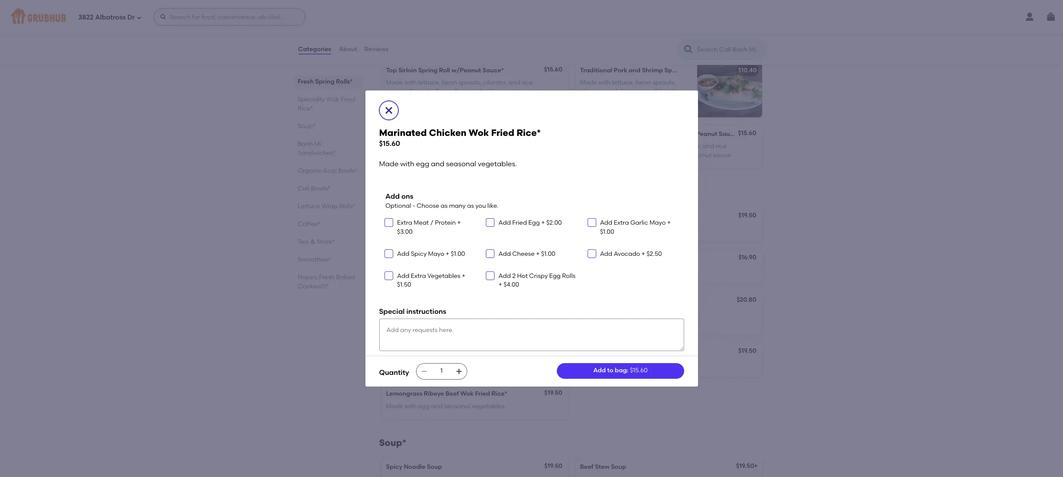 Task type: describe. For each thing, give the bounding box(es) containing it.
cookies!!!*
[[298, 283, 329, 290]]

organic acai bowls*
[[298, 167, 358, 175]]

cheese
[[513, 250, 535, 258]]

shrimp up bag:
[[623, 348, 644, 356]]

rolls
[[562, 273, 576, 280]]

reviews button
[[364, 34, 389, 65]]

with inside lemongrass ribeye beef and black pepper shrimp.  made with egg and seasonal vegetables.
[[386, 318, 399, 326]]

meat
[[414, 219, 429, 227]]

beef stew soup
[[580, 464, 627, 471]]

special instructions
[[379, 308, 447, 316]]

shrimp up noodle
[[428, 130, 449, 138]]

served for lemongrass ribeye beef spring roll w/peanut sauce*
[[656, 151, 676, 159]]

hope's fresh baked cookies!!!*
[[298, 274, 355, 290]]

sauteed for sauteed tofu wok fried rice*
[[386, 255, 411, 262]]

and inside lemongrass ribeye ＆ black pepper shrimp.  made with lettuce, bean sprouts, cilantro, and rice vermicelli inside. two rolls served with peanut sauce.
[[671, 29, 683, 36]]

marinated for marinated chicken wok fried rice* $15.60
[[379, 128, 427, 138]]

tofu
[[413, 255, 425, 262]]

add to bag: $15.60
[[594, 367, 648, 375]]

soup* inside tab
[[298, 123, 316, 130]]

$16.90 for sauteed tofu wok fried rice*
[[545, 254, 563, 261]]

＆ for house
[[616, 348, 622, 356]]

-
[[413, 202, 415, 210]]

mayo inside add extra garlic mayo + $1.00
[[650, 219, 666, 227]]

svg image for extra meat / protein + $3.00
[[387, 220, 392, 225]]

ribeye for spring
[[618, 130, 638, 138]]

lettuce, inside made with bean sprouts, green leaf lettuce, cilantro, wrapped in rice noodle paper
[[492, 143, 514, 150]]

to
[[608, 367, 614, 375]]

$19.50 for sauteed spam ＆ egg wok fried rice*
[[739, 212, 757, 219]]

made
[[386, 143, 404, 150]]

rolls for traditional pork and shrimp spring roll w/peanut sauce*
[[594, 97, 605, 104]]

chicken for marinated chicken wok fried rice*
[[419, 213, 443, 220]]

cali bowls* tab
[[298, 184, 359, 193]]

cilantro, inside lemongrass ribeye ＆ black pepper shrimp.  made with lettuce, bean sprouts, cilantro, and rice vermicelli inside. two rolls served with peanut sauce.
[[646, 29, 670, 36]]

smoothies*
[[298, 256, 331, 263]]

made with egg and seasonal vegetables. for house pork ＆ shrimp wok fried rice*
[[580, 361, 700, 368]]

banh mi sandwiches* tab
[[298, 140, 359, 158]]

inside. inside lemongrass ribeye ＆ black pepper shrimp.  made with lettuce, bean sprouts, cilantro, and rice vermicelli inside. two rolls served with peanut sauce.
[[726, 29, 745, 36]]

extra for add extra garlic mayo + $1.00
[[614, 219, 629, 227]]

lettuce wrap rolls*
[[298, 203, 356, 210]]

two for traditional
[[580, 97, 592, 104]]

lemongrass ribeye ＆ black pepper shrimp.  made with lettuce, bean sprouts, cilantro, and rice vermicelli inside. two rolls served with peanut sauce.
[[580, 20, 745, 45]]

noodle
[[404, 464, 426, 471]]

garlic
[[631, 219, 649, 227]]

green
[[460, 143, 478, 150]]

$2.00
[[547, 219, 562, 227]]

/
[[431, 219, 434, 227]]

soup for spicy noodle soup
[[427, 464, 442, 471]]

savory bbq pork wok fried rice*
[[580, 255, 679, 262]]

3822
[[78, 13, 94, 21]]

egg inside lemongrass ribeye beef and black pepper shrimp.  made with egg and seasonal vegetables.
[[400, 318, 412, 326]]

extra inside extra meat / protein + $3.00
[[397, 219, 413, 227]]

tea ＆ more* tab
[[298, 237, 359, 247]]

rice inside lemongrass ribeye ＆ black pepper shrimp.  made with lettuce, bean sprouts, cilantro, and rice vermicelli inside. two rolls served with peanut sauce.
[[684, 29, 695, 36]]

seasonal for sauteed tofu wok fried rice*
[[445, 267, 471, 275]]

rolls inside lemongrass ribeye ＆ black pepper shrimp.  made with lettuce, bean sprouts, cilantro, and rice vermicelli inside. two rolls served with peanut sauce.
[[594, 38, 605, 45]]

seasonal for house pork ＆ shrimp wok fried rice*
[[639, 361, 665, 368]]

$19.50 for black pepper shrimp wok fried rice*
[[545, 347, 563, 355]]

beef for wok
[[446, 391, 459, 398]]

crispy
[[530, 273, 548, 280]]

cali
[[298, 185, 310, 192]]

made with egg and seasonal vegetables. for savory bbq pork wok fried rice*
[[580, 267, 700, 275]]

＆ for lemongrass
[[639, 20, 645, 27]]

$2.50
[[647, 250, 662, 258]]

lemongrass ribeye beef and black pepper shrimp.  made with egg and seasonal vegetables. button
[[381, 292, 568, 335]]

add for add cheese + $1.00
[[499, 250, 511, 258]]

1 vertical spatial specialty wok fried rice*
[[379, 187, 497, 198]]

pepper up the quantity
[[405, 348, 426, 356]]

lemongrass ribeye ＆ black pepper shrimp.  made with lettuce, bean sprouts, cilantro, and rice vermicelli inside. two rolls served with peanut sauce. button
[[575, 2, 762, 54]]

bowls* inside tab
[[338, 167, 358, 175]]

choose
[[417, 202, 440, 210]]

rice* inside 'marinated chicken wok fried rice* $15.60'
[[517, 128, 541, 138]]

sauteed tofu wok fried rice*
[[386, 255, 474, 262]]

made with lettuce, bean sprouts, cilantro, and rice vermicelli inside. two rolls served with peanut sauce. button
[[381, 2, 568, 54]]

sauteed for sauteed spam ＆ egg wok fried rice*
[[580, 213, 605, 220]]

add 2 hot crispy egg rolls + $4.00
[[499, 273, 576, 289]]

rolls for lemongrass ribeye beef spring roll w/peanut sauce*
[[643, 151, 655, 159]]

banh mi sandwiches*
[[298, 140, 336, 157]]

sauce. inside lemongrass ribeye ＆ black pepper shrimp.  made with lettuce, bean sprouts, cilantro, and rice vermicelli inside. two rolls served with peanut sauce.
[[664, 38, 684, 45]]

lemongrass ribeye beef and black pepper shrimp.  made with egg and seasonal vegetables.
[[386, 310, 554, 326]]

two up top sirloin spring roll w/peanut sauce*
[[436, 29, 447, 36]]

0 horizontal spatial egg
[[529, 219, 540, 227]]

mi
[[315, 140, 321, 148]]

many
[[449, 202, 466, 210]]

pork for ＆
[[601, 348, 614, 356]]

3822 albatross dr
[[78, 13, 135, 21]]

hope's
[[298, 274, 318, 281]]

pepper up "in" on the left top
[[405, 130, 426, 138]]

+ inside add extra vegetables + $1.50
[[462, 273, 466, 280]]

+ inside extra meat / protein + $3.00
[[458, 219, 461, 227]]

vermicelli for lemongrass ribeye beef spring roll w/peanut sauce*
[[580, 151, 608, 159]]

traditional pork and shrimp spring roll w/peanut sauce*
[[580, 67, 751, 74]]

pork for and
[[614, 67, 628, 74]]

more*
[[318, 238, 335, 246]]

add ons optional - choose as many as you like.
[[386, 193, 499, 210]]

add spicy mayo + $1.00
[[397, 250, 465, 258]]

wok inside specialty wok fried rice*
[[327, 96, 339, 103]]

bag:
[[615, 367, 629, 375]]

made with egg and seasonal vegetables. for black pepper shrimp wok fried rice*
[[386, 361, 506, 368]]

vegetables
[[428, 273, 461, 280]]

add cheese + $1.00
[[499, 250, 556, 258]]

instructions
[[407, 308, 447, 316]]

rolls* for lettuce wrap rolls*
[[339, 203, 356, 210]]

＆ for sauteed
[[626, 213, 632, 220]]

wrapped
[[386, 151, 413, 159]]

pepper inside lemongrass ribeye beef and black pepper shrimp.  made with egg and seasonal vegetables.
[[490, 310, 512, 317]]

2 horizontal spatial egg
[[633, 213, 645, 220]]

two for top
[[436, 88, 447, 95]]

dr
[[127, 13, 135, 21]]

1 horizontal spatial spicy
[[411, 250, 427, 258]]

add fried egg + $2.00
[[499, 219, 562, 227]]

peanut inside lemongrass ribeye ＆ black pepper shrimp.  made with lettuce, bean sprouts, cilantro, and rice vermicelli inside. two rolls served with peanut sauce.
[[642, 38, 663, 45]]

lettuce
[[298, 203, 320, 210]]

avocado
[[614, 250, 640, 258]]

ons
[[402, 193, 414, 201]]

$15.60 inside 'marinated chicken wok fried rice* $15.60'
[[379, 140, 400, 148]]

coffee* tab
[[298, 220, 359, 229]]

vegetables. for black pepper shrimp wok fried rice*
[[472, 361, 506, 368]]

inside. for traditional pork and shrimp spring roll w/peanut sauce*
[[661, 88, 679, 95]]

savory
[[580, 255, 601, 262]]

made with egg and seasonal vegetables. for lemongrass ribeye beef wok fried rice*
[[386, 403, 506, 410]]

ribeye for wok
[[424, 391, 444, 398]]

$19.50 for lemongrass ribeye beef wok fried rice*
[[545, 390, 563, 397]]

$10.40
[[739, 67, 757, 74]]

two for lemongrass
[[630, 151, 642, 159]]

add for add spicy mayo + $1.00
[[397, 250, 410, 258]]

$1.50
[[397, 281, 412, 289]]

+ inside add 2 hot crispy egg rolls + $4.00
[[499, 281, 503, 289]]

banh
[[298, 140, 313, 148]]

Search Cali Banh Mi search field
[[697, 45, 763, 54]]

peanut for top sirloin spring roll w/peanut sauce*
[[497, 88, 518, 95]]

egg for house pork ＆ shrimp wok fried rice*
[[613, 361, 624, 368]]

vegetables. for house pork ＆ shrimp wok fried rice*
[[666, 361, 700, 368]]

seasonal down paper
[[446, 160, 477, 168]]

stew
[[595, 464, 610, 471]]

lemongrass for lemongrass ribeye ＆ black pepper shrimp.  made with lettuce, bean sprouts, cilantro, and rice vermicelli inside. two rolls served with peanut sauce.
[[580, 20, 616, 27]]

vermicelli inside lemongrass ribeye ＆ black pepper shrimp.  made with lettuce, bean sprouts, cilantro, and rice vermicelli inside. two rolls served with peanut sauce.
[[696, 29, 724, 36]]

rolls for top sirloin spring roll w/peanut sauce*
[[449, 88, 461, 95]]

served for top sirloin spring roll w/peanut sauce*
[[462, 88, 482, 95]]

add for add avocado + $2.50
[[600, 250, 613, 258]]

extra meat / protein + $3.00
[[397, 219, 461, 236]]

quantity
[[379, 369, 409, 377]]

0 horizontal spatial spicy
[[386, 464, 403, 471]]

specialty wok fried rice* tab
[[298, 95, 359, 113]]

spring inside tab
[[315, 78, 335, 85]]

1 vertical spatial soup*
[[379, 438, 407, 449]]

$15.60 for top sirloin spring roll w/peanut sauce*
[[544, 66, 563, 73]]

made with egg and seasonal vegetables. for sauteed tofu wok fried rice*
[[386, 267, 506, 275]]

like.
[[488, 202, 499, 210]]

bean inside lemongrass ribeye ＆ black pepper shrimp.  made with lettuce, bean sprouts, cilantro, and rice vermicelli inside. two rolls served with peanut sauce.
[[604, 29, 619, 36]]

reviews
[[365, 45, 389, 53]]

with inside made with bean sprouts, green leaf lettuce, cilantro, wrapped in rice noodle paper
[[405, 143, 418, 150]]

seasonal for sauteed spam ＆ egg wok fried rice*
[[639, 225, 665, 232]]

spam
[[607, 213, 624, 220]]

top
[[386, 67, 397, 74]]

inside. for lemongrass ribeye beef spring roll w/peanut sauce*
[[610, 151, 628, 159]]

made with egg and seasonal vegetables. for sauteed spam ＆ egg wok fried rice*
[[580, 225, 700, 232]]

$4.00
[[504, 281, 520, 289]]

marinated chicken wok fried rice*
[[386, 213, 492, 220]]

bean inside made with bean sprouts, green leaf lettuce, cilantro, wrapped in rice noodle paper
[[419, 143, 434, 150]]

house pork ＆ shrimp wok fried rice*
[[580, 348, 693, 356]]

vegetables. for marinated chicken wok fried rice*
[[472, 225, 506, 232]]

made with bean sprouts, green leaf lettuce, cilantro, wrapped in rice noodle paper
[[386, 143, 539, 159]]

lettuce wrap rolls* tab
[[298, 202, 359, 211]]

shrimp up input item quantity 'number field'
[[428, 348, 449, 356]]



Task type: locate. For each thing, give the bounding box(es) containing it.
＆ inside lemongrass ribeye ＆ black pepper shrimp.  made with lettuce, bean sprouts, cilantro, and rice vermicelli inside. two rolls served with peanut sauce.
[[639, 20, 645, 27]]

pepper
[[664, 20, 686, 27], [405, 130, 426, 138], [490, 310, 512, 317], [405, 348, 426, 356]]

w/peanut
[[452, 67, 481, 74], [698, 67, 728, 74], [483, 130, 513, 138], [688, 130, 718, 138]]

fresh up specialty wok fried rice* tab
[[298, 78, 314, 85]]

bowls* inside 'tab'
[[311, 185, 331, 192]]

1 vertical spatial rolls*
[[339, 203, 356, 210]]

seasonal for savory bbq pork wok fried rice*
[[639, 267, 665, 275]]

sauce. for top sirloin spring roll w/peanut sauce*
[[520, 88, 539, 95]]

add for add 2 hot crispy egg rolls + $4.00
[[499, 273, 511, 280]]

1 vertical spatial chicken
[[419, 213, 443, 220]]

specialty wok fried rice* inside tab
[[298, 96, 356, 112]]

egg right spam
[[633, 213, 645, 220]]

rolls* right wrap
[[339, 203, 356, 210]]

two inside lemongrass ribeye ＆ black pepper shrimp.  made with lettuce, bean sprouts, cilantro, and rice vermicelli inside. two rolls served with peanut sauce.
[[580, 38, 592, 45]]

made with egg and seasonal vegetables. down savory bbq pork wok fried rice*
[[580, 267, 700, 275]]

chicken for marinated chicken wok fried rice* $15.60
[[429, 128, 467, 138]]

seasonal down sauteed tofu wok fried rice*
[[445, 267, 471, 275]]

soup right noodle
[[427, 464, 442, 471]]

1 horizontal spatial soup*
[[379, 438, 407, 449]]

egg down "in" on the left top
[[416, 160, 430, 168]]

sprouts, inside lemongrass ribeye ＆ black pepper shrimp.  made with lettuce, bean sprouts, cilantro, and rice vermicelli inside. two rolls served with peanut sauce.
[[621, 29, 644, 36]]

1 horizontal spatial bowls*
[[338, 167, 358, 175]]

served inside lemongrass ribeye ＆ black pepper shrimp.  made with lettuce, bean sprouts, cilantro, and rice vermicelli inside. two rolls served with peanut sauce.
[[607, 38, 626, 45]]

sauteed left spam
[[580, 213, 605, 220]]

Input item quantity number field
[[432, 364, 451, 379]]

add inside add extra garlic mayo + $1.00
[[600, 219, 613, 227]]

seasonal for lemongrass ribeye beef wok fried rice*
[[445, 403, 471, 410]]

1 vertical spatial fresh
[[319, 274, 335, 281]]

add left 2
[[499, 273, 511, 280]]

beef for spring
[[640, 130, 653, 138]]

0 horizontal spatial $16.90
[[545, 254, 563, 261]]

0 horizontal spatial bowls*
[[311, 185, 331, 192]]

marinated down optional
[[386, 213, 417, 220]]

$15.60 for marinated chicken wok fried rice*
[[544, 212, 563, 219]]

add for add extra garlic mayo + $1.00
[[600, 219, 613, 227]]

seasonal inside lemongrass ribeye beef and black pepper shrimp.  made with egg and seasonal vegetables.
[[426, 318, 452, 326]]

black pepper shrimp spring roll w/peanut sauce*
[[386, 130, 536, 138]]

pepper inside lemongrass ribeye ＆ black pepper shrimp.  made with lettuce, bean sprouts, cilantro, and rice vermicelli inside. two rolls served with peanut sauce.
[[664, 20, 686, 27]]

smoothies* tab
[[298, 255, 359, 264]]

lettuce,
[[418, 20, 441, 27], [580, 29, 603, 36], [418, 79, 441, 86], [613, 79, 635, 86], [492, 143, 514, 150], [613, 143, 635, 150]]

1 vertical spatial sauteed
[[386, 255, 411, 262]]

soup* up 'spicy noodle soup'
[[379, 438, 407, 449]]

traditional
[[580, 67, 613, 74]]

egg
[[633, 213, 645, 220], [529, 219, 540, 227], [550, 273, 561, 280]]

made with egg and seasonal vegetables. up house pork ＆ shrimp wok fried rice*
[[580, 310, 700, 317]]

1 horizontal spatial $1.00
[[542, 250, 556, 258]]

egg for black pepper shrimp wok fried rice*
[[418, 361, 430, 368]]

noodle
[[433, 151, 454, 159]]

lemongrass for lemongrass ribeye beef and black pepper shrimp.  made with egg and seasonal vegetables.
[[386, 310, 422, 317]]

peanut for traditional pork and shrimp spring roll w/peanut sauce*
[[642, 97, 663, 104]]

egg down house pork ＆ shrimp wok fried rice*
[[613, 361, 624, 368]]

$1.00 down spam
[[600, 228, 615, 236]]

beef inside lemongrass ribeye beef and black pepper shrimp.  made with egg and seasonal vegetables.
[[445, 310, 458, 317]]

0 horizontal spatial fresh
[[298, 78, 314, 85]]

1 horizontal spatial as
[[467, 202, 474, 210]]

black inside lemongrass ribeye ＆ black pepper shrimp.  made with lettuce, bean sprouts, cilantro, and rice vermicelli inside. two rolls served with peanut sauce.
[[647, 20, 663, 27]]

egg down 'special instructions'
[[400, 318, 412, 326]]

rolls* for fresh spring rolls*
[[336, 78, 353, 85]]

made with lettuce, bean sprouts, cilantro, and rice vermicelli inside. two rolls served with peanut sauce.
[[386, 20, 539, 36], [386, 79, 539, 95], [580, 79, 684, 104], [580, 143, 733, 159]]

egg up house pork ＆ shrimp wok fried rice*
[[613, 310, 624, 317]]

chicken up noodle
[[429, 128, 467, 138]]

main navigation navigation
[[0, 0, 1064, 34]]

organic acai bowls* tab
[[298, 166, 359, 175]]

seasonal up house pork ＆ shrimp wok fried rice*
[[639, 310, 665, 317]]

tea ＆ more*
[[298, 238, 335, 246]]

pepper up the "search icon"
[[664, 20, 686, 27]]

mayo right 'garlic'
[[650, 219, 666, 227]]

two down lemongrass ribeye beef spring roll w/peanut sauce*
[[630, 151, 642, 159]]

add
[[386, 193, 400, 201], [499, 219, 511, 227], [600, 219, 613, 227], [397, 250, 410, 258], [499, 250, 511, 258], [600, 250, 613, 258], [397, 273, 410, 280], [499, 273, 511, 280], [594, 367, 606, 375]]

fresh spring rolls*
[[298, 78, 353, 85]]

shrimp. up the "search icon"
[[687, 20, 709, 27]]

0 vertical spatial spicy
[[411, 250, 427, 258]]

in
[[414, 151, 420, 159]]

0 vertical spatial shrimp.
[[687, 20, 709, 27]]

＆ inside tab
[[310, 238, 316, 246]]

egg inside add 2 hot crispy egg rolls + $4.00
[[550, 273, 561, 280]]

made with egg and seasonal vegetables. down sauteed spam ＆ egg wok fried rice* on the top of the page
[[580, 225, 700, 232]]

vermicelli for traditional pork and shrimp spring roll w/peanut sauce*
[[631, 88, 659, 95]]

categories button
[[298, 34, 332, 65]]

add for add extra vegetables + $1.50
[[397, 273, 410, 280]]

$1.00 up vegetables
[[451, 250, 465, 258]]

egg for marinated chicken wok fried rice*
[[418, 225, 430, 232]]

sandwiches*
[[298, 149, 336, 157]]

egg left input item quantity 'number field'
[[418, 361, 430, 368]]

1 horizontal spatial $16.90
[[739, 254, 757, 261]]

seasonal down marinated chicken wok fried rice* at the top left of page
[[445, 225, 471, 232]]

specialty up optional
[[379, 187, 422, 198]]

sauteed
[[580, 213, 605, 220], [386, 255, 411, 262]]

made inside lemongrass ribeye beef and black pepper shrimp.  made with egg and seasonal vegetables.
[[537, 310, 554, 317]]

rice* inside tab
[[298, 105, 313, 112]]

soup* tab
[[298, 122, 359, 131]]

extra up $3.00
[[397, 219, 413, 227]]

specialty down fresh spring rolls* at left top
[[298, 96, 325, 103]]

beef for and
[[445, 310, 458, 317]]

lemongrass for lemongrass ribeye beef spring roll w/peanut sauce*
[[580, 130, 617, 138]]

specialty
[[298, 96, 325, 103], [379, 187, 422, 198]]

add up the add cheese + $1.00
[[499, 219, 511, 227]]

made with lettuce, bean sprouts, cilantro, and rice vermicelli inside. two rolls served with peanut sauce. for lemongrass ribeye beef spring roll w/peanut sauce*
[[580, 143, 733, 159]]

traditional pork and shrimp spring roll w/peanut sauce* image
[[697, 61, 762, 117]]

0 vertical spatial fresh
[[298, 78, 314, 85]]

paper
[[455, 151, 473, 159]]

two down traditional
[[580, 97, 592, 104]]

egg for sauteed spam ＆ egg wok fried rice*
[[613, 225, 624, 232]]

rolls down traditional
[[594, 97, 605, 104]]

made with lettuce, bean sprouts, cilantro, and rice vermicelli inside. two rolls served with peanut sauce. for traditional pork and shrimp spring roll w/peanut sauce*
[[580, 79, 684, 104]]

0 vertical spatial rolls*
[[336, 78, 353, 85]]

2 $16.90 from the left
[[739, 254, 757, 261]]

0 horizontal spatial as
[[441, 202, 448, 210]]

as left you at left
[[467, 202, 474, 210]]

add avocado + $2.50
[[600, 250, 662, 258]]

made with lettuce, bean sprouts, cilantro, and rice vermicelli inside. two rolls served with peanut sauce. for top sirloin spring roll w/peanut sauce*
[[386, 79, 539, 95]]

lemongrass inside lemongrass ribeye beef and black pepper shrimp.  made with egg and seasonal vegetables.
[[386, 310, 422, 317]]

add left 'garlic'
[[600, 219, 613, 227]]

shrimp down lemongrass ribeye ＆ black pepper shrimp.  made with lettuce, bean sprouts, cilantro, and rice vermicelli inside. two rolls served with peanut sauce.
[[642, 67, 663, 74]]

fresh
[[298, 78, 314, 85], [319, 274, 335, 281]]

1 horizontal spatial fresh
[[319, 274, 335, 281]]

seasonal down "instructions"
[[426, 318, 452, 326]]

wok inside 'marinated chicken wok fried rice* $15.60'
[[469, 128, 489, 138]]

pork right traditional
[[614, 67, 628, 74]]

two up traditional
[[580, 38, 592, 45]]

marinated inside 'marinated chicken wok fried rice* $15.60'
[[379, 128, 427, 138]]

rolls up traditional
[[594, 38, 605, 45]]

lettuce, inside lemongrass ribeye ＆ black pepper shrimp.  made with lettuce, bean sprouts, cilantro, and rice vermicelli inside. two rolls served with peanut sauce.
[[580, 29, 603, 36]]

$1.00
[[600, 228, 615, 236], [451, 250, 465, 258], [542, 250, 556, 258]]

1 $16.90 from the left
[[545, 254, 563, 261]]

leaf
[[479, 143, 490, 150]]

soup right stew
[[611, 464, 627, 471]]

rice
[[522, 20, 533, 27], [684, 29, 695, 36], [522, 79, 533, 86], [619, 88, 630, 95], [716, 143, 727, 150], [421, 151, 432, 159]]

lemongrass ribeye beef spring roll w/peanut sauce*
[[580, 130, 741, 138]]

1 vertical spatial mayo
[[428, 250, 445, 258]]

$1.00 inside add extra garlic mayo + $1.00
[[600, 228, 615, 236]]

vermicelli for top sirloin spring roll w/peanut sauce*
[[386, 88, 414, 95]]

0 vertical spatial marinated
[[379, 128, 427, 138]]

chicken inside 'marinated chicken wok fried rice* $15.60'
[[429, 128, 467, 138]]

add for add fried egg + $2.00
[[499, 219, 511, 227]]

specialty wok fried rice* down fresh spring rolls* at left top
[[298, 96, 356, 112]]

$1.00 up crispy
[[542, 250, 556, 258]]

fried inside 'marinated chicken wok fried rice* $15.60'
[[491, 128, 515, 138]]

with
[[405, 20, 417, 27], [729, 20, 742, 27], [483, 29, 495, 36], [628, 38, 640, 45], [405, 79, 417, 86], [599, 79, 611, 86], [483, 88, 495, 95], [628, 97, 640, 104], [405, 143, 418, 150], [599, 143, 611, 150], [677, 151, 690, 159], [400, 160, 415, 168], [405, 225, 417, 232], [599, 225, 611, 232], [405, 267, 417, 275], [599, 267, 611, 275], [599, 310, 611, 317], [386, 318, 399, 326], [405, 361, 417, 368], [599, 361, 611, 368], [405, 403, 417, 410]]

svg image for add spicy mayo + $1.00
[[387, 251, 392, 256]]

rolls down lemongrass ribeye beef spring roll w/peanut sauce*
[[643, 151, 655, 159]]

bean
[[442, 20, 457, 27], [604, 29, 619, 36], [442, 79, 457, 86], [636, 79, 652, 86], [419, 143, 434, 150], [636, 143, 652, 150]]

spicy left noodle
[[386, 464, 403, 471]]

fresh inside tab
[[298, 78, 314, 85]]

egg for lemongrass ribeye beef wok fried rice*
[[418, 403, 430, 410]]

extra inside add extra vegetables + $1.50
[[411, 273, 426, 280]]

seasonal down sauteed spam ＆ egg wok fried rice* on the top of the page
[[639, 225, 665, 232]]

cali bowls*
[[298, 185, 331, 192]]

add left avocado
[[600, 250, 613, 258]]

1 vertical spatial spicy
[[386, 464, 403, 471]]

categories
[[298, 45, 332, 53]]

you
[[476, 202, 486, 210]]

two
[[436, 29, 447, 36], [580, 38, 592, 45], [436, 88, 447, 95], [580, 97, 592, 104], [630, 151, 642, 159]]

pork
[[614, 67, 628, 74], [617, 255, 630, 262], [601, 348, 614, 356]]

shrimp. inside lemongrass ribeye beef and black pepper shrimp.  made with egg and seasonal vegetables.
[[513, 310, 536, 317]]

two down top sirloin spring roll w/peanut sauce*
[[436, 88, 447, 95]]

seasonal for black pepper shrimp wok fried rice*
[[445, 361, 471, 368]]

0 vertical spatial soup*
[[298, 123, 316, 130]]

inside. for top sirloin spring roll w/peanut sauce*
[[416, 88, 434, 95]]

0 vertical spatial specialty wok fried rice*
[[298, 96, 356, 112]]

add left cheese
[[499, 250, 511, 258]]

add inside add 2 hot crispy egg rolls + $4.00
[[499, 273, 511, 280]]

sauce. for traditional pork and shrimp spring roll w/peanut sauce*
[[664, 97, 684, 104]]

lemongrass ribeye beef wok fried rice*
[[386, 391, 508, 398]]

soup for beef stew soup
[[611, 464, 627, 471]]

svg image for add avocado + $2.50
[[590, 251, 595, 256]]

rolls down top sirloin spring roll w/peanut sauce*
[[449, 88, 461, 95]]

house
[[580, 348, 599, 356]]

marinated for marinated chicken wok fried rice*
[[386, 213, 417, 220]]

vegetables. for savory bbq pork wok fried rice*
[[666, 267, 700, 275]]

2
[[513, 273, 516, 280]]

add extra garlic mayo + $1.00
[[600, 219, 671, 236]]

add left to
[[594, 367, 606, 375]]

egg for sauteed tofu wok fried rice*
[[418, 267, 430, 275]]

sauteed spam ＆ egg wok fried rice*
[[580, 213, 693, 220]]

rolls*
[[336, 78, 353, 85], [339, 203, 356, 210]]

specialty inside tab
[[298, 96, 325, 103]]

svg image for add 2 hot crispy egg rolls + $4.00
[[488, 273, 493, 279]]

seasonal for marinated chicken wok fried rice*
[[445, 225, 471, 232]]

extra left 'garlic'
[[614, 219, 629, 227]]

svg image
[[160, 13, 167, 20], [136, 15, 142, 20], [384, 105, 394, 116], [488, 220, 493, 225], [590, 220, 595, 225], [488, 251, 493, 256], [387, 273, 392, 279], [456, 368, 463, 375]]

ribeye for black
[[618, 20, 638, 27]]

svg image inside main navigation navigation
[[1046, 12, 1057, 22]]

$19.50 for house pork ＆ shrimp wok fried rice*
[[739, 347, 757, 355]]

1 vertical spatial specialty
[[379, 187, 422, 198]]

0 vertical spatial sauteed
[[580, 213, 605, 220]]

shrimp. up special instructions text field
[[513, 310, 536, 317]]

1 horizontal spatial specialty wok fried rice*
[[379, 187, 497, 198]]

marinated up made
[[379, 128, 427, 138]]

shrimp.
[[687, 20, 709, 27], [513, 310, 536, 317]]

egg
[[416, 160, 430, 168], [418, 225, 430, 232], [613, 225, 624, 232], [418, 267, 430, 275], [613, 267, 624, 275], [613, 310, 624, 317], [400, 318, 412, 326], [418, 361, 430, 368], [613, 361, 624, 368], [418, 403, 430, 410]]

marinated chicken wok fried rice* $15.60
[[379, 128, 541, 148]]

extra inside add extra garlic mayo + $1.00
[[614, 219, 629, 227]]

2 vertical spatial pork
[[601, 348, 614, 356]]

as
[[441, 202, 448, 210], [467, 202, 474, 210]]

1 horizontal spatial shrimp.
[[687, 20, 709, 27]]

extra
[[397, 219, 413, 227], [614, 219, 629, 227], [411, 273, 426, 280]]

coffee*
[[298, 221, 321, 228]]

ribeye for and
[[424, 310, 444, 317]]

hope's fresh baked cookies!!!* tab
[[298, 273, 359, 291]]

rice*
[[298, 105, 313, 112], [517, 128, 541, 138], [473, 187, 497, 198], [476, 213, 492, 220], [677, 213, 693, 220], [458, 255, 474, 262], [663, 255, 679, 262], [481, 348, 497, 356], [677, 348, 693, 356], [492, 391, 508, 398]]

wrap
[[322, 203, 338, 210]]

$19.50
[[739, 212, 757, 219], [545, 347, 563, 355], [739, 347, 757, 355], [545, 390, 563, 397], [545, 463, 563, 470], [737, 463, 755, 470]]

lemongrass for lemongrass ribeye beef wok fried rice*
[[386, 391, 423, 398]]

$15.60 for lemongrass ribeye beef spring roll w/peanut sauce*
[[739, 130, 757, 137]]

specialty wok fried rice* up choose
[[379, 187, 497, 198]]

egg for savory bbq pork wok fried rice*
[[613, 267, 624, 275]]

0 vertical spatial specialty
[[298, 96, 325, 103]]

sprouts, inside made with bean sprouts, green leaf lettuce, cilantro, wrapped in rice noodle paper
[[436, 143, 459, 150]]

1 vertical spatial pork
[[617, 255, 630, 262]]

made with egg and seasonal vegetables. down marinated chicken wok fried rice* at the top left of page
[[386, 225, 506, 232]]

shrimp. inside lemongrass ribeye ＆ black pepper shrimp.  made with lettuce, bean sprouts, cilantro, and rice vermicelli inside. two rolls served with peanut sauce.
[[687, 20, 709, 27]]

1 horizontal spatial sauteed
[[580, 213, 605, 220]]

sauce. for lemongrass ribeye beef spring roll w/peanut sauce*
[[714, 151, 733, 159]]

black pepper shrimp wok fried rice*
[[386, 348, 497, 356]]

made with egg and seasonal vegetables. down noodle
[[379, 160, 517, 168]]

0 horizontal spatial soup
[[427, 464, 442, 471]]

vegetables. for sauteed tofu wok fried rice*
[[472, 267, 506, 275]]

$19.50 +
[[737, 463, 758, 470]]

1 horizontal spatial egg
[[550, 273, 561, 280]]

seasonal down black pepper shrimp wok fried rice* on the bottom left
[[445, 361, 471, 368]]

fried inside specialty wok fried rice*
[[341, 96, 356, 103]]

sirloin
[[399, 67, 417, 74]]

seasonal down lemongrass ribeye beef wok fried rice*
[[445, 403, 471, 410]]

fresh up cookies!!!*
[[319, 274, 335, 281]]

seasonal down house pork ＆ shrimp wok fried rice*
[[639, 361, 665, 368]]

egg down spam
[[613, 225, 624, 232]]

pork right bbq
[[617, 255, 630, 262]]

search icon image
[[684, 44, 694, 55]]

rolls* inside tab
[[336, 78, 353, 85]]

$16.90 up '$20.80'
[[739, 254, 757, 261]]

0 horizontal spatial sauteed
[[386, 255, 411, 262]]

bowls* right acai
[[338, 167, 358, 175]]

tea
[[298, 238, 309, 246]]

as up marinated chicken wok fried rice* at the top left of page
[[441, 202, 448, 210]]

add left tofu
[[397, 250, 410, 258]]

roll
[[439, 67, 450, 74], [686, 67, 697, 74], [471, 130, 482, 138], [676, 130, 687, 138]]

egg left / at the top left of the page
[[418, 225, 430, 232]]

seasonal down $2.50
[[639, 267, 665, 275]]

vermicelli inside made with lettuce, bean sprouts, cilantro, and rice vermicelli inside. two rolls served with peanut sauce. button
[[386, 29, 414, 36]]

made with lettuce, bean sprouts, cilantro, and rice vermicelli inside. two rolls served with peanut sauce. inside button
[[386, 20, 539, 36]]

1 soup from the left
[[427, 464, 442, 471]]

pepper down $4.00
[[490, 310, 512, 317]]

extra up the $1.50
[[411, 273, 426, 280]]

rolls up top sirloin spring roll w/peanut sauce*
[[449, 29, 461, 36]]

2 as from the left
[[467, 202, 474, 210]]

vegetables. for lemongrass ribeye beef wok fried rice*
[[472, 403, 506, 410]]

1 horizontal spatial soup
[[611, 464, 627, 471]]

add for add ons optional - choose as many as you like.
[[386, 193, 400, 201]]

0 horizontal spatial shrimp.
[[513, 310, 536, 317]]

made with egg and seasonal vegetables. down black pepper shrimp wok fried rice* on the bottom left
[[386, 361, 506, 368]]

$16.90 up crispy
[[545, 254, 563, 261]]

made with egg and seasonal vegetables. down sauteed tofu wok fried rice*
[[386, 267, 506, 275]]

1 horizontal spatial specialty
[[379, 187, 422, 198]]

0 horizontal spatial soup*
[[298, 123, 316, 130]]

protein
[[435, 219, 456, 227]]

egg left rolls
[[550, 273, 561, 280]]

add up the $1.50
[[397, 273, 410, 280]]

add inside add extra vegetables + $1.50
[[397, 273, 410, 280]]

chicken down choose
[[419, 213, 443, 220]]

mayo right tofu
[[428, 250, 445, 258]]

add for add to bag: $15.60
[[594, 367, 606, 375]]

rice inside made with bean sprouts, green leaf lettuce, cilantro, wrapped in rice noodle paper
[[421, 151, 432, 159]]

pork right house
[[601, 348, 614, 356]]

egg down bbq
[[613, 267, 624, 275]]

1 vertical spatial marinated
[[386, 213, 417, 220]]

ribeye inside lemongrass ribeye beef and black pepper shrimp.  made with egg and seasonal vegetables.
[[424, 310, 444, 317]]

Special instructions text field
[[379, 319, 684, 351]]

add up optional
[[386, 193, 400, 201]]

$20.80
[[737, 296, 757, 304]]

0 vertical spatial pork
[[614, 67, 628, 74]]

bbq
[[602, 255, 615, 262]]

$16.90 for savory bbq pork wok fried rice*
[[739, 254, 757, 261]]

fresh spring rolls* tab
[[298, 77, 359, 86]]

+ inside add extra garlic mayo + $1.00
[[668, 219, 671, 227]]

1 horizontal spatial mayo
[[650, 219, 666, 227]]

+
[[458, 219, 461, 227], [542, 219, 545, 227], [668, 219, 671, 227], [446, 250, 450, 258], [536, 250, 540, 258], [642, 250, 646, 258], [462, 273, 466, 280], [499, 281, 503, 289], [755, 463, 758, 470]]

cilantro,
[[484, 20, 508, 27], [646, 29, 670, 36], [484, 79, 508, 86], [580, 88, 604, 95], [515, 143, 539, 150], [678, 143, 702, 150]]

spicy noodle soup
[[386, 464, 442, 471]]

served
[[462, 29, 482, 36], [607, 38, 626, 45], [462, 88, 482, 95], [607, 97, 626, 104], [656, 151, 676, 159]]

add inside add ons optional - choose as many as you like.
[[386, 193, 400, 201]]

vegetables. for sauteed spam ＆ egg wok fried rice*
[[666, 225, 700, 232]]

0 horizontal spatial specialty
[[298, 96, 325, 103]]

1 vertical spatial bowls*
[[311, 185, 331, 192]]

made inside lemongrass ribeye ＆ black pepper shrimp.  made with lettuce, bean sprouts, cilantro, and rice vermicelli inside. two rolls served with peanut sauce.
[[711, 20, 728, 27]]

rolls* inside 'tab'
[[339, 203, 356, 210]]

$3.00
[[397, 228, 413, 236]]

1 as from the left
[[441, 202, 448, 210]]

0 horizontal spatial mayo
[[428, 250, 445, 258]]

0 vertical spatial mayo
[[650, 219, 666, 227]]

black
[[647, 20, 663, 27], [386, 130, 403, 138], [473, 310, 489, 317], [386, 348, 403, 356]]

beef
[[640, 130, 653, 138], [445, 310, 458, 317], [446, 391, 459, 398], [580, 464, 594, 471]]

2 horizontal spatial $1.00
[[600, 228, 615, 236]]

sauce.
[[520, 29, 539, 36], [664, 38, 684, 45], [520, 88, 539, 95], [664, 97, 684, 104], [714, 151, 733, 159]]

0 vertical spatial chicken
[[429, 128, 467, 138]]

served for traditional pork and shrimp spring roll w/peanut sauce*
[[607, 97, 626, 104]]

ribeye inside lemongrass ribeye ＆ black pepper shrimp.  made with lettuce, bean sprouts, cilantro, and rice vermicelli inside. two rolls served with peanut sauce.
[[618, 20, 638, 27]]

acai
[[323, 167, 337, 175]]

bowls* right cali
[[311, 185, 331, 192]]

extra for add extra vegetables + $1.50
[[411, 273, 426, 280]]

made with egg and seasonal vegetables. down lemongrass ribeye beef wok fried rice*
[[386, 403, 506, 410]]

soup* up banh
[[298, 123, 316, 130]]

optional
[[386, 202, 411, 210]]

2 soup from the left
[[611, 464, 627, 471]]

0 horizontal spatial specialty wok fried rice*
[[298, 96, 356, 112]]

spicy down $3.00
[[411, 250, 427, 258]]

1 vertical spatial shrimp.
[[513, 310, 536, 317]]

0 horizontal spatial $1.00
[[451, 250, 465, 258]]

lemongrass inside lemongrass ribeye ＆ black pepper shrimp.  made with lettuce, bean sprouts, cilantro, and rice vermicelli inside. two rolls served with peanut sauce.
[[580, 20, 616, 27]]

made with egg and seasonal vegetables. for marinated chicken wok fried rice*
[[386, 225, 506, 232]]

egg down tofu
[[418, 267, 430, 275]]

made with egg and seasonal vegetables. down house pork ＆ shrimp wok fried rice*
[[580, 361, 700, 368]]

cilantro, inside made with bean sprouts, green leaf lettuce, cilantro, wrapped in rice noodle paper
[[515, 143, 539, 150]]

0 vertical spatial bowls*
[[338, 167, 358, 175]]

sauteed left tofu
[[386, 255, 411, 262]]

fresh inside hope's fresh baked cookies!!!*
[[319, 274, 335, 281]]

black inside lemongrass ribeye beef and black pepper shrimp.  made with egg and seasonal vegetables.
[[473, 310, 489, 317]]

chicken
[[429, 128, 467, 138], [419, 213, 443, 220]]

egg down lemongrass ribeye beef wok fried rice*
[[418, 403, 430, 410]]

rolls* up specialty wok fried rice* tab
[[336, 78, 353, 85]]

vegetables. inside lemongrass ribeye beef and black pepper shrimp.  made with egg and seasonal vegetables.
[[454, 318, 488, 326]]

svg image
[[1046, 12, 1057, 22], [387, 220, 392, 225], [387, 251, 392, 256], [590, 251, 595, 256], [488, 273, 493, 279], [421, 368, 428, 375]]

about button
[[339, 34, 358, 65]]

peanut for lemongrass ribeye beef spring roll w/peanut sauce*
[[691, 151, 712, 159]]

baked
[[336, 274, 355, 281]]

albatross
[[95, 13, 126, 21]]

egg left $2.00
[[529, 219, 540, 227]]



Task type: vqa. For each thing, say whether or not it's contained in the screenshot.
inside. within BUTTON
yes



